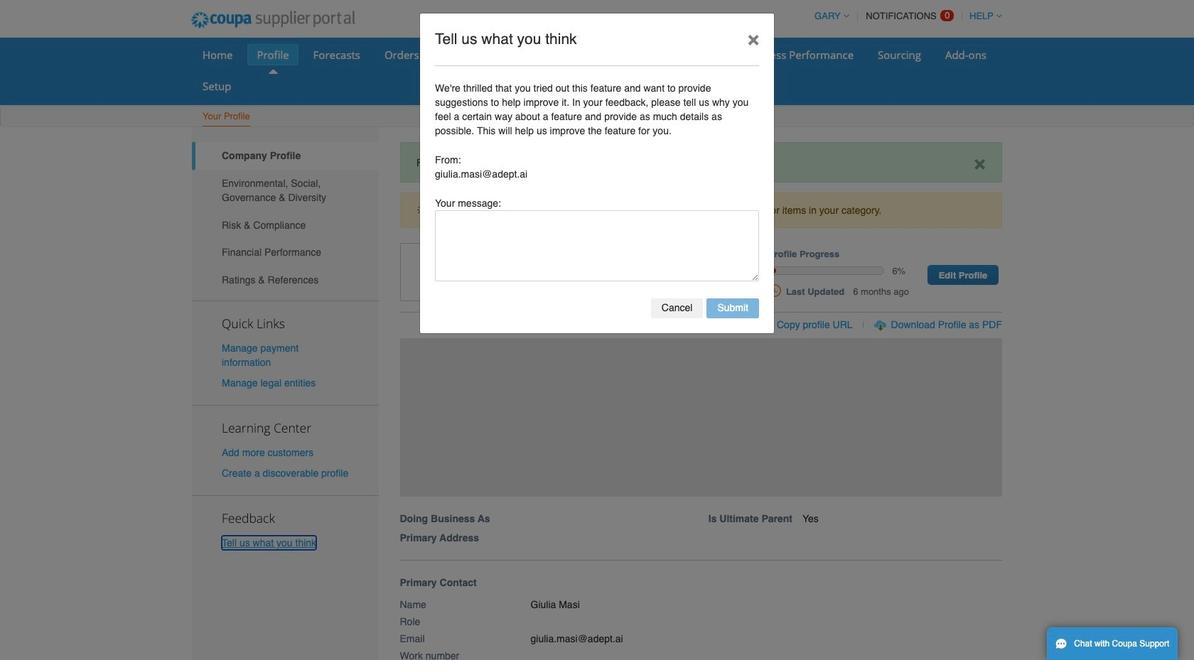 Task type: locate. For each thing, give the bounding box(es) containing it.
alert
[[400, 193, 1003, 229]]

giulia masi image
[[400, 243, 457, 302]]

background image
[[400, 338, 1003, 497]]

None text field
[[435, 210, 759, 282]]

banner
[[395, 243, 1018, 561]]

dialog
[[420, 12, 775, 334]]

coupa supplier portal image
[[181, 2, 365, 38]]



Task type: vqa. For each thing, say whether or not it's contained in the screenshot.
Notifications 1
no



